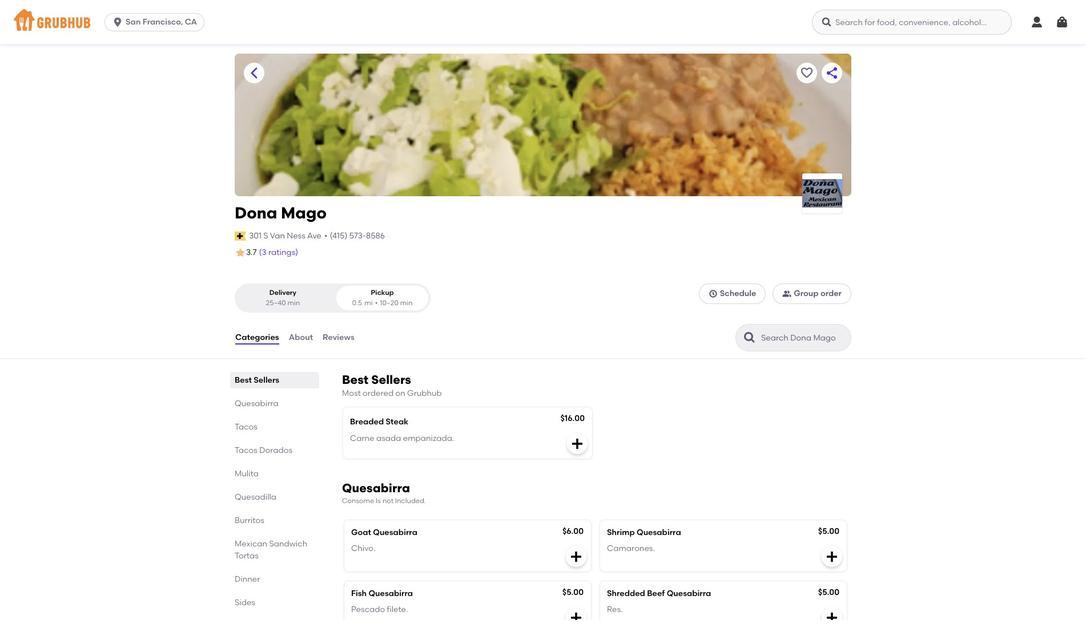Task type: describe. For each thing, give the bounding box(es) containing it.
included.
[[395, 498, 426, 506]]

shredded beef quesabirra
[[607, 589, 711, 599]]

(415)
[[330, 231, 347, 241]]

group
[[794, 289, 819, 299]]

tacos dorados
[[235, 446, 292, 456]]

res.
[[607, 605, 623, 615]]

beef
[[647, 589, 665, 599]]

group order button
[[773, 284, 852, 305]]

pescado filete.
[[351, 605, 408, 615]]

best sellers most ordered on grubhub
[[342, 373, 442, 399]]

3.7
[[246, 248, 257, 258]]

tacos for tacos dorados
[[235, 446, 257, 456]]

chivo.
[[351, 544, 375, 554]]

sides
[[235, 599, 255, 608]]

sellers for best sellers
[[254, 376, 279, 386]]

steak
[[386, 418, 408, 427]]

grubhub
[[407, 389, 442, 399]]

delivery
[[269, 289, 296, 297]]

quesabirra up filete.
[[369, 589, 413, 599]]

$6.00
[[562, 527, 584, 537]]

dona
[[235, 203, 277, 223]]

star icon image
[[235, 247, 246, 259]]

carne
[[350, 434, 374, 444]]

mulita
[[235, 469, 259, 479]]

shredded
[[607, 589, 645, 599]]

save this restaurant button
[[797, 63, 817, 83]]

asada
[[376, 434, 401, 444]]

quesabirra down not on the bottom
[[373, 528, 417, 538]]

schedule button
[[699, 284, 766, 305]]

0.5
[[352, 299, 362, 307]]

breaded steak
[[350, 418, 408, 427]]

subscription pass image
[[235, 232, 246, 241]]

goat quesabirra
[[351, 528, 417, 538]]

sellers for best sellers most ordered on grubhub
[[371, 373, 411, 387]]

schedule
[[720, 289, 756, 299]]

categories button
[[235, 318, 280, 359]]

pickup
[[371, 289, 394, 297]]

Search Dona Mago search field
[[760, 333, 848, 344]]

dorados
[[259, 446, 292, 456]]

mexican
[[235, 540, 267, 549]]

best for best sellers
[[235, 376, 252, 386]]

0 vertical spatial •
[[324, 231, 328, 241]]

301 s van ness ave button
[[249, 230, 322, 243]]

van
[[270, 231, 285, 241]]

categories
[[235, 333, 279, 343]]

fish quesabirra
[[351, 589, 413, 599]]

search icon image
[[743, 331, 757, 345]]

quesabirra up 'camarones.'
[[637, 528, 681, 538]]

about button
[[288, 318, 314, 359]]

ness
[[287, 231, 305, 241]]

people icon image
[[783, 290, 792, 299]]

is
[[376, 498, 381, 506]]

pickup 0.5 mi • 10–20 min
[[352, 289, 413, 307]]

$5.00 for $5.00
[[818, 588, 840, 598]]

caret left icon image
[[247, 66, 261, 80]]

tortas
[[235, 552, 259, 561]]

not
[[383, 498, 394, 506]]

francisco,
[[143, 17, 183, 27]]

fish
[[351, 589, 367, 599]]

min inside pickup 0.5 mi • 10–20 min
[[400, 299, 413, 307]]

(3
[[259, 248, 267, 258]]

about
[[289, 333, 313, 343]]

ca
[[185, 17, 197, 27]]

quesabirra down best sellers
[[235, 399, 278, 409]]

best sellers
[[235, 376, 279, 386]]

empanizada.
[[403, 434, 454, 444]]

svg image inside schedule button
[[709, 290, 718, 299]]

svg image inside san francisco, ca button
[[112, 17, 123, 28]]

mago
[[281, 203, 327, 223]]



Task type: locate. For each thing, give the bounding box(es) containing it.
8586
[[366, 231, 385, 241]]

delivery 25–40 min
[[266, 289, 300, 307]]

best
[[342, 373, 369, 387], [235, 376, 252, 386]]

•
[[324, 231, 328, 241], [375, 299, 378, 307]]

• inside pickup 0.5 mi • 10–20 min
[[375, 299, 378, 307]]

save this restaurant image
[[800, 66, 814, 80]]

1 min from the left
[[288, 299, 300, 307]]

2 tacos from the top
[[235, 446, 257, 456]]

quesabirra up is
[[342, 482, 410, 496]]

min
[[288, 299, 300, 307], [400, 299, 413, 307]]

min inside delivery 25–40 min
[[288, 299, 300, 307]]

1 vertical spatial •
[[375, 299, 378, 307]]

tacos up mulita
[[235, 446, 257, 456]]

svg image for camarones.
[[825, 550, 839, 564]]

best up the most
[[342, 373, 369, 387]]

sandwich
[[269, 540, 307, 549]]

group order
[[794, 289, 842, 299]]

svg image for pescado filete.
[[569, 612, 583, 621]]

reviews
[[323, 333, 355, 343]]

order
[[821, 289, 842, 299]]

$5.00
[[818, 527, 840, 537], [562, 588, 584, 598], [818, 588, 840, 598]]

(415) 573-8586 button
[[330, 231, 385, 242]]

0 horizontal spatial sellers
[[254, 376, 279, 386]]

mexican sandwich tortas
[[235, 540, 307, 561]]

on
[[395, 389, 405, 399]]

filete.
[[387, 605, 408, 615]]

573-
[[349, 231, 366, 241]]

sellers up on
[[371, 373, 411, 387]]

reviews button
[[322, 318, 355, 359]]

1 tacos from the top
[[235, 423, 257, 432]]

301 s van ness ave
[[249, 231, 322, 241]]

breaded
[[350, 418, 384, 427]]

burritos
[[235, 516, 264, 526]]

• right ave
[[324, 231, 328, 241]]

1 vertical spatial tacos
[[235, 446, 257, 456]]

1 horizontal spatial min
[[400, 299, 413, 307]]

ave
[[307, 231, 322, 241]]

best down categories button on the left bottom of the page
[[235, 376, 252, 386]]

s
[[263, 231, 268, 241]]

shrimp quesabirra
[[607, 528, 681, 538]]

sellers inside best sellers most ordered on grubhub
[[371, 373, 411, 387]]

2 min from the left
[[400, 299, 413, 307]]

goat
[[351, 528, 371, 538]]

svg image for chivo.
[[569, 550, 583, 564]]

sellers
[[371, 373, 411, 387], [254, 376, 279, 386]]

10–20
[[380, 299, 399, 307]]

camarones.
[[607, 544, 655, 554]]

$16.00
[[560, 414, 585, 424]]

tacos
[[235, 423, 257, 432], [235, 446, 257, 456]]

0 horizontal spatial best
[[235, 376, 252, 386]]

shrimp
[[607, 528, 635, 538]]

svg image
[[1030, 15, 1044, 29], [112, 17, 123, 28], [571, 438, 584, 451], [569, 550, 583, 564], [825, 550, 839, 564], [569, 612, 583, 621]]

san francisco, ca
[[126, 17, 197, 27]]

tacos up tacos dorados at the left of the page
[[235, 423, 257, 432]]

tacos for tacos
[[235, 423, 257, 432]]

301
[[249, 231, 262, 241]]

svg image
[[1055, 15, 1069, 29], [821, 17, 833, 28], [709, 290, 718, 299], [825, 612, 839, 621]]

consome
[[342, 498, 374, 506]]

dona mago
[[235, 203, 327, 223]]

0 horizontal spatial •
[[324, 231, 328, 241]]

sellers down categories button on the left bottom of the page
[[254, 376, 279, 386]]

quesabirra right beef
[[667, 589, 711, 599]]

option group
[[235, 284, 431, 313]]

ordered
[[363, 389, 394, 399]]

0 horizontal spatial min
[[288, 299, 300, 307]]

quesabirra consome is not included.
[[342, 482, 426, 506]]

best inside best sellers most ordered on grubhub
[[342, 373, 369, 387]]

best for best sellers most ordered on grubhub
[[342, 373, 369, 387]]

dona mago logo image
[[802, 179, 842, 208]]

• (415) 573-8586
[[324, 231, 385, 241]]

1 horizontal spatial sellers
[[371, 373, 411, 387]]

1 horizontal spatial best
[[342, 373, 369, 387]]

min down delivery
[[288, 299, 300, 307]]

pescado
[[351, 605, 385, 615]]

quesabirra inside quesabirra consome is not included.
[[342, 482, 410, 496]]

quesadilla
[[235, 493, 276, 503]]

carne asada empanizada.
[[350, 434, 454, 444]]

$5.00 for $6.00
[[818, 527, 840, 537]]

min right 10–20
[[400, 299, 413, 307]]

option group containing delivery 25–40 min
[[235, 284, 431, 313]]

share icon image
[[825, 66, 839, 80]]

• right 'mi'
[[375, 299, 378, 307]]

svg image for carne asada empanizada.
[[571, 438, 584, 451]]

quesabirra
[[235, 399, 278, 409], [342, 482, 410, 496], [373, 528, 417, 538], [637, 528, 681, 538], [369, 589, 413, 599], [667, 589, 711, 599]]

main navigation navigation
[[0, 0, 1086, 45]]

dinner
[[235, 575, 260, 585]]

(3 ratings)
[[259, 248, 298, 258]]

0 vertical spatial tacos
[[235, 423, 257, 432]]

most
[[342, 389, 361, 399]]

san francisco, ca button
[[105, 13, 209, 31]]

1 horizontal spatial •
[[375, 299, 378, 307]]

mi
[[364, 299, 373, 307]]

ratings)
[[268, 248, 298, 258]]

san
[[126, 17, 141, 27]]

Search for food, convenience, alcohol... search field
[[812, 10, 1012, 35]]

25–40
[[266, 299, 286, 307]]



Task type: vqa. For each thing, say whether or not it's contained in the screenshot.
Fish Quesabirra at the bottom of page
yes



